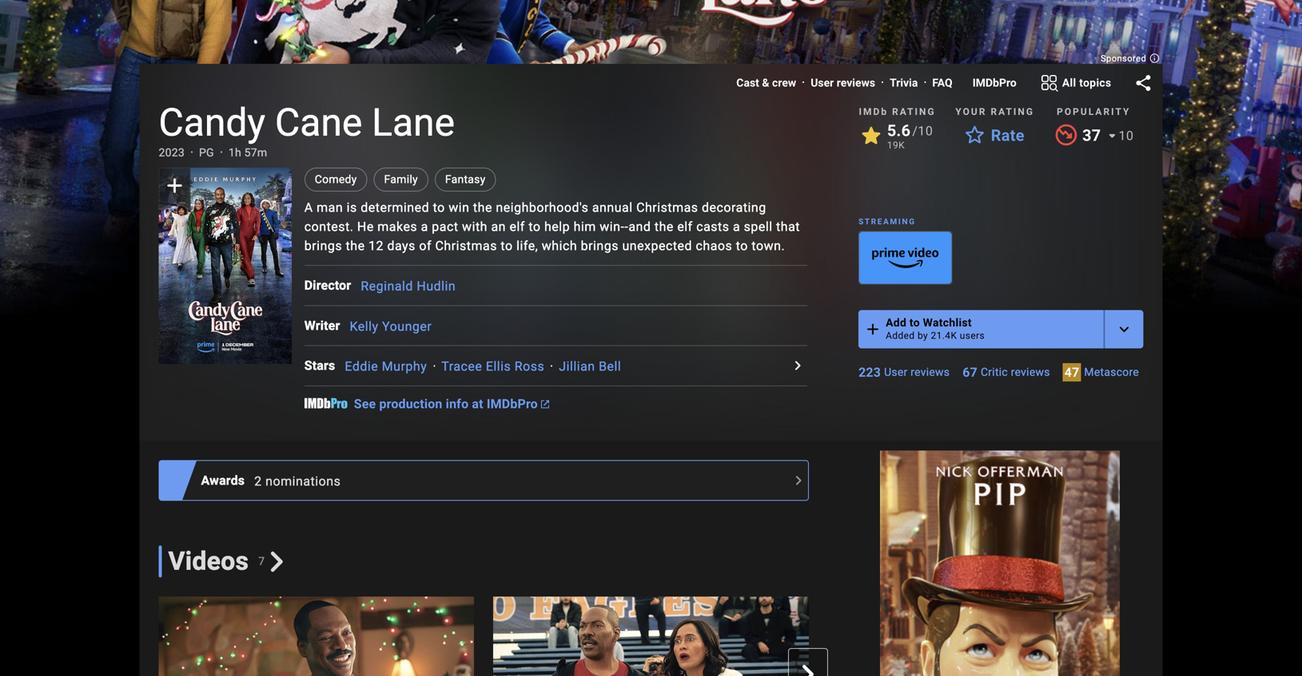 Task type: describe. For each thing, give the bounding box(es) containing it.
0 horizontal spatial christmas
[[435, 239, 497, 254]]

7
[[258, 556, 265, 569]]

pact
[[432, 219, 458, 235]]

kelly younger button
[[350, 319, 432, 334]]

imdbpro inside see production info at imdbpro button
[[487, 397, 538, 412]]

cane
[[275, 100, 362, 145]]

rating for imdb rating
[[892, 106, 936, 117]]

to inside add to watchlist added by 21.4k users
[[909, 317, 920, 330]]

19k
[[887, 140, 905, 151]]

user reviews button
[[811, 75, 875, 91]]

1 horizontal spatial 10
[[1119, 128, 1134, 143]]

annual
[[592, 200, 633, 215]]

reviews for 67
[[1011, 366, 1050, 379]]

to up life,
[[529, 219, 541, 235]]

help
[[544, 219, 570, 235]]

see more awards and nominations image
[[789, 472, 808, 491]]

contest.
[[304, 219, 354, 235]]

your rating
[[955, 106, 1034, 117]]

comedy
[[315, 173, 357, 186]]

see full cast and crew image
[[788, 357, 807, 376]]

hudlin
[[417, 279, 456, 294]]

with
[[462, 219, 488, 235]]

production
[[379, 397, 442, 412]]

jillian bell button
[[559, 359, 621, 374]]

67
[[963, 365, 977, 381]]

a man is determined to win the neighborhood's annual christmas decorating contest. he makes a pact with an elf to help him win--and the elf casts a spell that brings the 12 days of christmas to life, which brings unexpected chaos to town.
[[304, 200, 800, 254]]

launch inline image
[[541, 401, 549, 409]]

67 critic reviews
[[963, 365, 1050, 381]]

imdb rating
[[859, 106, 936, 117]]

tracee ellis ross button
[[441, 359, 544, 374]]

see production info at imdbpro button
[[354, 396, 549, 416]]

2
[[254, 474, 262, 489]]

ross
[[515, 359, 544, 374]]

of
[[419, 239, 432, 254]]

life,
[[516, 239, 538, 254]]

37
[[1082, 126, 1101, 145]]

murphy
[[382, 359, 427, 374]]

all topics button
[[1027, 70, 1124, 96]]

family button
[[374, 168, 428, 192]]

your
[[955, 106, 987, 117]]

lane
[[372, 100, 455, 145]]

see production info at imdbpro
[[354, 397, 538, 412]]

watch on prime video image
[[859, 232, 952, 284]]

eddie murphy, tracee ellis ross, thaddeus j. mixson, genneya walton, and madison thomas in candy cane lane (2023) image
[[159, 168, 292, 364]]

stars button
[[304, 357, 345, 376]]

1h
[[228, 146, 241, 159]]

pg button
[[199, 145, 214, 161]]

2023
[[159, 146, 185, 159]]

223
[[858, 365, 881, 381]]

unexpected
[[622, 239, 692, 254]]

all topics
[[1062, 76, 1111, 89]]

kelly
[[350, 319, 379, 334]]

0 vertical spatial christmas
[[636, 200, 698, 215]]

2 a from the left
[[733, 219, 740, 235]]

younger
[[382, 319, 432, 334]]

days
[[387, 239, 416, 254]]

him
[[574, 219, 596, 235]]

12
[[368, 239, 384, 254]]

casts
[[696, 219, 729, 235]]

/
[[912, 123, 918, 139]]

jillian bell
[[559, 359, 621, 374]]

added
[[886, 331, 915, 342]]

faq
[[932, 76, 952, 90]]

determined
[[361, 200, 429, 215]]

stars
[[304, 359, 335, 374]]

1 horizontal spatial imdbpro
[[972, 76, 1017, 90]]

critic
[[981, 366, 1008, 379]]

bell
[[599, 359, 621, 374]]

candy cane lane image
[[828, 597, 1143, 677]]

a
[[304, 200, 313, 215]]

&
[[762, 76, 769, 90]]

neighborhood's
[[496, 200, 589, 215]]

cast
[[736, 76, 759, 90]]

see full cast and crew element for reginald hudlin
[[304, 276, 361, 295]]

1 brings from the left
[[304, 239, 342, 254]]

metascore
[[1084, 366, 1139, 379]]

eddie
[[345, 359, 378, 374]]

ellis
[[486, 359, 511, 374]]

cast & crew
[[736, 76, 796, 90]]

cast & crew button
[[736, 75, 796, 91]]

1h 57m
[[228, 146, 267, 159]]

chaos
[[696, 239, 732, 254]]

jillian
[[559, 359, 595, 374]]

spell
[[744, 219, 773, 235]]

imdbpro button
[[972, 75, 1017, 91]]

rate
[[991, 126, 1024, 145]]

watchlist
[[923, 317, 972, 330]]

official trailer image
[[159, 597, 474, 677]]

2 horizontal spatial the
[[654, 219, 674, 235]]

add to watchlist added by 21.4k users
[[886, 317, 985, 342]]

add title to another list image
[[1115, 320, 1134, 339]]

town.
[[752, 239, 785, 254]]



Task type: vqa. For each thing, say whether or not it's contained in the screenshot.
the Cast & crew button
yes



Task type: locate. For each thing, give the bounding box(es) containing it.
see full cast and crew element containing director
[[304, 276, 361, 295]]

reviews right critic
[[1011, 366, 1050, 379]]

trivia
[[890, 76, 918, 90]]

categories image
[[1040, 74, 1059, 93]]

to down spell
[[736, 239, 748, 254]]

reviews inside button
[[837, 76, 875, 90]]

imdb
[[859, 106, 888, 117]]

0 vertical spatial chevron right inline image
[[266, 552, 287, 573]]

arrow drop down image
[[1103, 126, 1122, 145]]

user inside user reviews button
[[811, 76, 834, 90]]

a
[[421, 219, 428, 235], [733, 219, 740, 235]]

christmas up and
[[636, 200, 698, 215]]

comedy button
[[304, 168, 367, 192]]

decorating
[[702, 200, 766, 215]]

nominations
[[265, 474, 341, 489]]

1 vertical spatial the
[[654, 219, 674, 235]]

2 brings from the left
[[581, 239, 619, 254]]

0 horizontal spatial brings
[[304, 239, 342, 254]]

chevron right inline image
[[266, 552, 287, 573], [798, 666, 818, 677]]

0 horizontal spatial the
[[346, 239, 365, 254]]

official teaser image
[[493, 597, 809, 677]]

brings down win-
[[581, 239, 619, 254]]

0 vertical spatial see full cast and crew element
[[304, 276, 361, 295]]

win-
[[600, 219, 625, 235]]

1 vertical spatial see full cast and crew element
[[304, 316, 350, 336]]

1 vertical spatial imdbpro
[[487, 397, 538, 412]]

1 horizontal spatial brings
[[581, 239, 619, 254]]

fantasy
[[445, 173, 486, 186]]

the
[[473, 200, 492, 215], [654, 219, 674, 235], [346, 239, 365, 254]]

elf left casts
[[677, 219, 693, 235]]

writer
[[304, 318, 340, 334]]

family
[[384, 173, 418, 186]]

0 horizontal spatial reviews
[[837, 76, 875, 90]]

awards button
[[201, 472, 254, 491]]

1 vertical spatial chevron right inline image
[[798, 666, 818, 677]]

5.6
[[887, 121, 911, 140]]

2 nominations
[[254, 474, 341, 489]]

1 horizontal spatial a
[[733, 219, 740, 235]]

reginald hudlin
[[361, 279, 456, 294]]

pg
[[199, 146, 214, 159]]

makes
[[377, 219, 417, 235]]

to up by
[[909, 317, 920, 330]]

rating up 'rate'
[[991, 106, 1034, 117]]

faq button
[[932, 75, 952, 91]]

10 inside 5.6 / 10 19k
[[918, 123, 933, 139]]

the left 12
[[346, 239, 365, 254]]

reginald hudlin button
[[361, 279, 456, 294]]

2 elf from the left
[[677, 219, 693, 235]]

2 rating from the left
[[991, 106, 1034, 117]]

fantasy button
[[435, 168, 496, 192]]

reviews up imdb
[[837, 76, 875, 90]]

reginald
[[361, 279, 413, 294]]

user right crew
[[811, 76, 834, 90]]

0 horizontal spatial 10
[[918, 123, 933, 139]]

reviews inside 67 critic reviews
[[1011, 366, 1050, 379]]

which
[[542, 239, 577, 254]]

a up "of" on the left top of the page
[[421, 219, 428, 235]]

man
[[317, 200, 343, 215]]

1 a from the left
[[421, 219, 428, 235]]

an
[[491, 219, 506, 235]]

candy
[[159, 100, 265, 145]]

crew
[[772, 76, 796, 90]]

share on social media image
[[1134, 74, 1153, 93]]

see full cast and crew element containing writer
[[304, 316, 350, 336]]

group
[[159, 168, 292, 365], [858, 232, 952, 285], [139, 597, 1143, 677], [159, 597, 474, 677], [493, 597, 809, 677], [828, 597, 1143, 677]]

imdbpro up your rating
[[972, 76, 1017, 90]]

1 vertical spatial christmas
[[435, 239, 497, 254]]

21.4k
[[931, 331, 957, 342]]

rating for your rating
[[991, 106, 1034, 117]]

users
[[960, 331, 985, 342]]

see full cast and crew element up "writer"
[[304, 276, 361, 295]]

imdbpro left launch inline "icon"
[[487, 397, 538, 412]]

brings down contest.
[[304, 239, 342, 254]]

and
[[628, 219, 651, 235]]

0 vertical spatial imdbpro
[[972, 76, 1017, 90]]

1 horizontal spatial reviews
[[911, 366, 950, 379]]

all
[[1062, 76, 1076, 89]]

0 horizontal spatial rating
[[892, 106, 936, 117]]

videos
[[168, 547, 249, 577]]

elf right an
[[509, 219, 525, 235]]

he
[[357, 219, 374, 235]]

christmas down with
[[435, 239, 497, 254]]

-
[[625, 219, 628, 235]]

0 horizontal spatial elf
[[509, 219, 525, 235]]

0 vertical spatial user
[[811, 76, 834, 90]]

by
[[918, 331, 928, 342]]

1 horizontal spatial rating
[[991, 106, 1034, 117]]

2 see full cast and crew element from the top
[[304, 316, 350, 336]]

0 horizontal spatial a
[[421, 219, 428, 235]]

1 horizontal spatial elf
[[677, 219, 693, 235]]

user inside "223 user reviews"
[[884, 366, 908, 379]]

awards
[[201, 474, 245, 489]]

to left life,
[[501, 239, 513, 254]]

10 right 5.6
[[918, 123, 933, 139]]

the up with
[[473, 200, 492, 215]]

win
[[449, 200, 470, 215]]

1 horizontal spatial user
[[884, 366, 908, 379]]

223 user reviews
[[858, 365, 950, 381]]

reviews down by
[[911, 366, 950, 379]]

5.6 / 10 19k
[[887, 121, 933, 151]]

director
[[304, 278, 351, 293]]

topics
[[1079, 76, 1111, 89]]

the up unexpected
[[654, 219, 674, 235]]

57m
[[244, 146, 267, 159]]

kelly younger
[[350, 319, 432, 334]]

1 see full cast and crew element from the top
[[304, 276, 361, 295]]

eddie murphy
[[345, 359, 427, 374]]

reviews inside "223 user reviews"
[[911, 366, 950, 379]]

see full cast and crew element
[[304, 276, 361, 295], [304, 316, 350, 336]]

2 vertical spatial the
[[346, 239, 365, 254]]

rating up /
[[892, 106, 936, 117]]

0 horizontal spatial user
[[811, 76, 834, 90]]

reviews for 223
[[911, 366, 950, 379]]

user right 223
[[884, 366, 908, 379]]

eddie murphy button
[[345, 359, 427, 374]]

to left win
[[433, 200, 445, 215]]

2023 button
[[159, 145, 185, 161]]

add
[[886, 317, 906, 330]]

1 horizontal spatial chevron right inline image
[[798, 666, 818, 677]]

trivia button
[[890, 75, 918, 91]]

rating
[[892, 106, 936, 117], [991, 106, 1034, 117]]

sponsored
[[1101, 54, 1149, 64]]

a down decorating
[[733, 219, 740, 235]]

user reviews
[[811, 76, 875, 90]]

10
[[918, 123, 933, 139], [1119, 128, 1134, 143]]

see full cast and crew element down director
[[304, 316, 350, 336]]

1 horizontal spatial christmas
[[636, 200, 698, 215]]

0 horizontal spatial chevron right inline image
[[266, 552, 287, 573]]

0 vertical spatial the
[[473, 200, 492, 215]]

add image
[[863, 320, 882, 339]]

1 elf from the left
[[509, 219, 525, 235]]

tracee ellis ross
[[441, 359, 544, 374]]

user
[[811, 76, 834, 90], [884, 366, 908, 379]]

10 right 37
[[1119, 128, 1134, 143]]

rate button
[[956, 121, 1034, 150]]

brings
[[304, 239, 342, 254], [581, 239, 619, 254]]

1 rating from the left
[[892, 106, 936, 117]]

1 vertical spatial user
[[884, 366, 908, 379]]

is
[[347, 200, 357, 215]]

0 horizontal spatial imdbpro
[[487, 397, 538, 412]]

2 horizontal spatial reviews
[[1011, 366, 1050, 379]]

see
[[354, 397, 376, 412]]

see full cast and crew element for kelly younger
[[304, 316, 350, 336]]

streaming
[[858, 217, 916, 227]]

1 horizontal spatial the
[[473, 200, 492, 215]]

to
[[433, 200, 445, 215], [529, 219, 541, 235], [501, 239, 513, 254], [736, 239, 748, 254], [909, 317, 920, 330]]

info
[[446, 397, 469, 412]]

candy cane lane
[[159, 100, 455, 145]]



